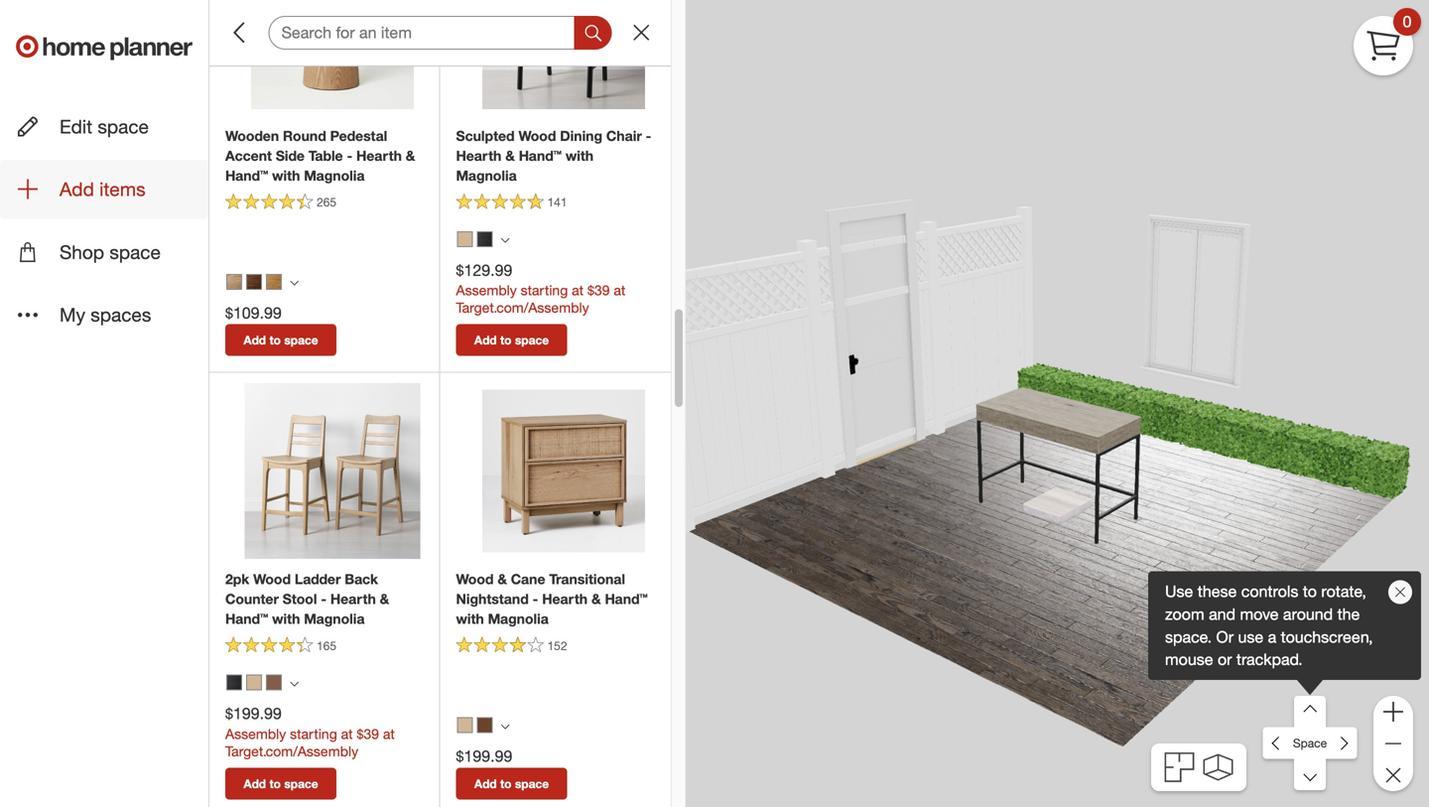 Task type: describe. For each thing, give the bounding box(es) containing it.
hearth inside sculpted wood dining chair - hearth & hand™ with magnolia
[[456, 147, 502, 164]]

spaces
[[91, 303, 151, 326]]

1 horizontal spatial black image
[[477, 231, 493, 247]]

$129.99
[[456, 260, 513, 280]]

pedestal
[[330, 127, 387, 144]]

- inside sculpted wood dining chair - hearth & hand™ with magnolia
[[646, 127, 652, 144]]

a
[[1268, 627, 1277, 646]]

- inside wood & cane transitional nightstand - hearth & hand™ with magnolia
[[533, 590, 538, 608]]

with inside wood & cane transitional nightstand - hearth & hand™ with magnolia
[[456, 610, 484, 627]]

space for sculpted
[[515, 333, 549, 348]]

sculpted wood dining chair - hearth & hand™ with magnolia image
[[482, 0, 645, 109]]

space for wood
[[515, 776, 549, 791]]

shop space
[[60, 240, 161, 263]]

hearth inside wooden round pedestal accent side table - hearth & hand™ with magnolia
[[356, 147, 402, 164]]

controls
[[1242, 582, 1299, 601]]

or
[[1218, 650, 1232, 669]]

add to space for 2pk wood ladder back counter stool - hearth & hand™ with magnolia
[[244, 776, 318, 791]]

265
[[317, 195, 337, 210]]

around
[[1283, 604, 1333, 624]]

starting for $199.99
[[290, 725, 337, 742]]

my spaces
[[60, 303, 151, 326]]

to for sculpted wood dining chair - hearth & hand™ with magnolia
[[500, 333, 512, 348]]

my
[[60, 303, 85, 326]]

add to space for wooden round pedestal accent side table - hearth & hand™ with magnolia
[[244, 333, 318, 348]]

brown image
[[477, 717, 493, 733]]

$199.99 assembly starting at $39 at target.com/assembly
[[225, 704, 395, 760]]

space for wooden
[[284, 333, 318, 348]]

front view button icon image
[[1204, 754, 1233, 781]]

wood & cane transitional nightstand - hearth & hand™ with magnolia image
[[482, 390, 645, 553]]

magnolia inside wood & cane transitional nightstand - hearth & hand™ with magnolia
[[488, 610, 549, 627]]

1 vertical spatial brown image
[[266, 675, 282, 690]]

use these controls to rotate, zoom and move around the space. or use a touchscreen, mouse or trackpad.
[[1165, 582, 1373, 669]]

0 horizontal spatial black image
[[226, 675, 242, 690]]

target.com/assembly for $129.99
[[456, 299, 589, 316]]

hand™ inside 2pk wood ladder back counter stool - hearth & hand™ with magnolia
[[225, 610, 268, 627]]

add to space button for wood & cane transitional nightstand - hearth & hand™ with magnolia
[[456, 768, 567, 799]]

2pk wood ladder back counter stool - hearth & hand™ with magnolia button
[[225, 569, 423, 629]]

& inside wooden round pedestal accent side table - hearth & hand™ with magnolia
[[406, 147, 415, 164]]

sculpted
[[456, 127, 515, 144]]

add left items
[[60, 178, 94, 201]]

aged oak image
[[266, 274, 282, 290]]

hearth inside 2pk wood ladder back counter stool - hearth & hand™ with magnolia
[[330, 590, 376, 608]]

tilt camera down 30° image
[[1295, 759, 1326, 790]]

- inside wooden round pedestal accent side table - hearth & hand™ with magnolia
[[347, 147, 353, 164]]

wood & cane transitional nightstand - hearth & hand™ with magnolia
[[456, 570, 648, 627]]

touchscreen,
[[1281, 627, 1373, 646]]

$39 for $199.99
[[357, 725, 379, 742]]

my spaces button
[[0, 285, 208, 344]]

& inside sculpted wood dining chair - hearth & hand™ with magnolia
[[505, 147, 515, 164]]

0 horizontal spatial brown image
[[246, 274, 262, 290]]

assembly for $199.99
[[225, 725, 286, 742]]

to for wooden round pedestal accent side table - hearth & hand™ with magnolia
[[269, 333, 281, 348]]

add for 2pk wood ladder back counter stool - hearth & hand™ with magnolia
[[244, 776, 266, 791]]

wooden round pedestal accent side table - hearth & hand™ with magnolia
[[225, 127, 415, 184]]

add for wood & cane transitional nightstand - hearth & hand™ with magnolia
[[474, 776, 497, 791]]

home planner landing page image
[[16, 16, 193, 79]]

move
[[1240, 604, 1279, 624]]

shop space button
[[0, 223, 208, 281]]

to for 2pk wood ladder back counter stool - hearth & hand™ with magnolia
[[269, 776, 281, 791]]

space for 2pk
[[284, 776, 318, 791]]

edit space
[[60, 115, 149, 138]]

trackpad.
[[1237, 650, 1303, 669]]

hand™ inside wood & cane transitional nightstand - hearth & hand™ with magnolia
[[605, 590, 648, 608]]

magnolia inside 2pk wood ladder back counter stool - hearth & hand™ with magnolia
[[304, 610, 365, 627]]

accent
[[225, 147, 272, 164]]

wood for $129.99
[[519, 127, 556, 144]]

2pk wood ladder back counter stool - hearth & hand™ with magnolia image
[[244, 383, 420, 559]]

hand™ inside sculpted wood dining chair - hearth & hand™ with magnolia
[[519, 147, 562, 164]]

nightstand
[[456, 590, 529, 608]]

$199.99 for $199.99
[[456, 747, 513, 766]]

space.
[[1165, 627, 1212, 646]]

round
[[283, 127, 326, 144]]

edit
[[60, 115, 92, 138]]

wood for $199.99
[[253, 570, 291, 588]]

tilt camera up 30° image
[[1295, 696, 1326, 728]]

& inside 2pk wood ladder back counter stool - hearth & hand™ with magnolia
[[380, 590, 389, 608]]

add to space for wood & cane transitional nightstand - hearth & hand™ with magnolia
[[474, 776, 549, 791]]



Task type: vqa. For each thing, say whether or not it's contained in the screenshot.
the middle Wood
yes



Task type: locate. For each thing, give the bounding box(es) containing it.
add items
[[60, 178, 145, 201]]

natural image up the $129.99
[[457, 231, 473, 247]]

add to space for sculpted wood dining chair - hearth & hand™ with magnolia
[[474, 333, 549, 348]]

these
[[1198, 582, 1237, 601]]

assembly inside $199.99 assembly starting at $39 at target.com/assembly
[[225, 725, 286, 742]]

hearth down sculpted
[[456, 147, 502, 164]]

natural image up $109.99
[[226, 274, 242, 290]]

top view button icon image
[[1165, 752, 1194, 782]]

$199.99 for $199.99 assembly starting at $39 at target.com/assembly
[[225, 704, 282, 723]]

0 horizontal spatial $39
[[357, 725, 379, 742]]

add to space button
[[225, 324, 337, 356], [456, 324, 567, 356], [225, 768, 337, 799], [456, 768, 567, 799]]

hand™ down transitional
[[605, 590, 648, 608]]

add to space button down $109.99
[[225, 324, 337, 356]]

wood up counter
[[253, 570, 291, 588]]

wood
[[519, 127, 556, 144], [253, 570, 291, 588], [456, 570, 494, 588]]

- down the ladder
[[321, 590, 327, 608]]

hearth down transitional
[[542, 590, 588, 608]]

1 horizontal spatial wood
[[456, 570, 494, 588]]

natural image up $199.99 assembly starting at $39 at target.com/assembly
[[246, 675, 262, 690]]

1 vertical spatial assembly
[[225, 725, 286, 742]]

space
[[98, 115, 149, 138], [110, 240, 161, 263], [284, 333, 318, 348], [515, 333, 549, 348], [284, 776, 318, 791], [515, 776, 549, 791]]

1 horizontal spatial $199.99
[[456, 747, 513, 766]]

magnolia down sculpted
[[456, 167, 517, 184]]

wood up nightstand
[[456, 570, 494, 588]]

use these controls to rotate, zoom and move around the space. or use a touchscreen, mouse or trackpad. tooltip
[[1148, 571, 1421, 680]]

side
[[276, 147, 305, 164]]

use
[[1165, 582, 1193, 601]]

$109.99
[[225, 303, 282, 322]]

Search for an item search field
[[269, 16, 612, 50]]

black image
[[477, 231, 493, 247], [226, 675, 242, 690]]

stool
[[283, 590, 317, 608]]

$39 inside $129.99 assembly starting at $39 at target.com/assembly
[[588, 282, 610, 299]]

add down $109.99
[[244, 333, 266, 348]]

add to space button for wooden round pedestal accent side table - hearth & hand™ with magnolia
[[225, 324, 337, 356]]

1 horizontal spatial brown image
[[266, 675, 282, 690]]

1 vertical spatial starting
[[290, 725, 337, 742]]

starting
[[521, 282, 568, 299], [290, 725, 337, 742]]

$199.99
[[225, 704, 282, 723], [456, 747, 513, 766]]

1 vertical spatial black image
[[226, 675, 242, 690]]

1 vertical spatial $199.99
[[456, 747, 513, 766]]

mouse
[[1165, 650, 1214, 669]]

with down side
[[272, 167, 300, 184]]

add down brown image
[[474, 776, 497, 791]]

2 horizontal spatial wood
[[519, 127, 556, 144]]

-
[[646, 127, 652, 144], [347, 147, 353, 164], [321, 590, 327, 608], [533, 590, 538, 608]]

wood & cane transitional nightstand - hearth & hand™ with magnolia button
[[456, 569, 655, 629]]

wood left dining
[[519, 127, 556, 144]]

to inside 'use these controls to rotate, zoom and move around the space. or use a touchscreen, mouse or trackpad.'
[[1303, 582, 1317, 601]]

0 horizontal spatial wood
[[253, 570, 291, 588]]

target.com/assembly
[[456, 299, 589, 316], [225, 742, 358, 760]]

target.com/assembly inside $129.99 assembly starting at $39 at target.com/assembly
[[456, 299, 589, 316]]

hearth inside wood & cane transitional nightstand - hearth & hand™ with magnolia
[[542, 590, 588, 608]]

add items button
[[0, 160, 208, 219]]

starting for $129.99
[[521, 282, 568, 299]]

wood inside wood & cane transitional nightstand - hearth & hand™ with magnolia
[[456, 570, 494, 588]]

assembly inside $129.99 assembly starting at $39 at target.com/assembly
[[456, 282, 517, 299]]

hand™ down dining
[[519, 147, 562, 164]]

141
[[547, 195, 567, 210]]

back
[[345, 570, 378, 588]]

0 vertical spatial $199.99
[[225, 704, 282, 723]]

and
[[1209, 604, 1236, 624]]

natural image left brown image
[[457, 717, 473, 733]]

starting inside $129.99 assembly starting at $39 at target.com/assembly
[[521, 282, 568, 299]]

rotate,
[[1322, 582, 1367, 601]]

add to space down brown image
[[474, 776, 549, 791]]

add to space button for 2pk wood ladder back counter stool - hearth & hand™ with magnolia
[[225, 768, 337, 799]]

hand™ down counter
[[225, 610, 268, 627]]

add
[[60, 178, 94, 201], [244, 333, 266, 348], [474, 333, 497, 348], [244, 776, 266, 791], [474, 776, 497, 791]]

zoom
[[1165, 604, 1205, 624]]

0 vertical spatial target.com/assembly
[[456, 299, 589, 316]]

0
[[1403, 12, 1412, 31]]

natural image
[[457, 231, 473, 247], [226, 274, 242, 290], [246, 675, 262, 690], [457, 717, 473, 733]]

add for sculpted wood dining chair - hearth & hand™ with magnolia
[[474, 333, 497, 348]]

0 vertical spatial black image
[[477, 231, 493, 247]]

1 vertical spatial $39
[[357, 725, 379, 742]]

magnolia inside wooden round pedestal accent side table - hearth & hand™ with magnolia
[[304, 167, 365, 184]]

edit space button
[[0, 97, 208, 156]]

starting down "165"
[[290, 725, 337, 742]]

1 horizontal spatial $39
[[588, 282, 610, 299]]

0 horizontal spatial assembly
[[225, 725, 286, 742]]

at
[[572, 282, 584, 299], [614, 282, 626, 299], [341, 725, 353, 742], [383, 725, 395, 742]]

shop
[[60, 240, 104, 263]]

0 horizontal spatial starting
[[290, 725, 337, 742]]

brown image
[[246, 274, 262, 290], [266, 675, 282, 690]]

wooden round pedestal accent side table - hearth & hand™ with magnolia button
[[225, 126, 423, 185]]

use
[[1238, 627, 1264, 646]]

dining
[[560, 127, 603, 144]]

$39
[[588, 282, 610, 299], [357, 725, 379, 742]]

add to space down $109.99
[[244, 333, 318, 348]]

wood inside sculpted wood dining chair - hearth & hand™ with magnolia
[[519, 127, 556, 144]]

space
[[1293, 735, 1327, 750]]

0 vertical spatial starting
[[521, 282, 568, 299]]

152
[[547, 638, 567, 653]]

$39 for $129.99
[[588, 282, 610, 299]]

hand™ inside wooden round pedestal accent side table - hearth & hand™ with magnolia
[[225, 167, 268, 184]]

black image down counter
[[226, 675, 242, 690]]

add to space down $129.99 assembly starting at $39 at target.com/assembly
[[474, 333, 549, 348]]

wooden round pedestal accent side table - hearth & hand™ with magnolia image
[[251, 0, 414, 109]]

starting down 141
[[521, 282, 568, 299]]

hand™ down the accent
[[225, 167, 268, 184]]

with inside 2pk wood ladder back counter stool - hearth & hand™ with magnolia
[[272, 610, 300, 627]]

$199.99 inside $199.99 assembly starting at $39 at target.com/assembly
[[225, 704, 282, 723]]

add to space button down $129.99 assembly starting at $39 at target.com/assembly
[[456, 324, 567, 356]]

target.com/assembly inside $199.99 assembly starting at $39 at target.com/assembly
[[225, 742, 358, 760]]

wooden
[[225, 127, 279, 144]]

add to space button down $199.99 assembly starting at $39 at target.com/assembly
[[225, 768, 337, 799]]

magnolia down nightstand
[[488, 610, 549, 627]]

assembly for $129.99
[[456, 282, 517, 299]]

magnolia up "165"
[[304, 610, 365, 627]]

pan camera left 30° image
[[1263, 727, 1295, 759]]

with
[[566, 147, 594, 164], [272, 167, 300, 184], [272, 610, 300, 627], [456, 610, 484, 627]]

- down pedestal at the left top of the page
[[347, 147, 353, 164]]

with down nightstand
[[456, 610, 484, 627]]

- down cane
[[533, 590, 538, 608]]

- inside 2pk wood ladder back counter stool - hearth & hand™ with magnolia
[[321, 590, 327, 608]]

chair
[[606, 127, 642, 144]]

to for wood & cane transitional nightstand - hearth & hand™ with magnolia
[[500, 776, 512, 791]]

sculpted wood dining chair - hearth & hand™ with magnolia button
[[456, 126, 655, 185]]

magnolia down table
[[304, 167, 365, 184]]

add to space down $199.99 assembly starting at $39 at target.com/assembly
[[244, 776, 318, 791]]

165
[[317, 638, 337, 653]]

target.com/assembly for $199.99
[[225, 742, 358, 760]]

with inside sculpted wood dining chair - hearth & hand™ with magnolia
[[566, 147, 594, 164]]

items
[[99, 178, 145, 201]]

with down stool
[[272, 610, 300, 627]]

magnolia
[[304, 167, 365, 184], [456, 167, 517, 184], [304, 610, 365, 627], [488, 610, 549, 627]]

natural image for sculpted wood dining chair - hearth & hand™ with magnolia
[[457, 231, 473, 247]]

or
[[1217, 627, 1234, 646]]

1 vertical spatial target.com/assembly
[[225, 742, 358, 760]]

the
[[1338, 604, 1360, 624]]

add to space
[[244, 333, 318, 348], [474, 333, 549, 348], [244, 776, 318, 791], [474, 776, 549, 791]]

assembly
[[456, 282, 517, 299], [225, 725, 286, 742]]

natural image for wood & cane transitional nightstand - hearth & hand™ with magnolia
[[457, 717, 473, 733]]

0 vertical spatial assembly
[[456, 282, 517, 299]]

hearth down pedestal at the left top of the page
[[356, 147, 402, 164]]

0 vertical spatial $39
[[588, 282, 610, 299]]

$129.99 assembly starting at $39 at target.com/assembly
[[456, 260, 626, 316]]

transitional
[[549, 570, 625, 588]]

counter
[[225, 590, 279, 608]]

1 horizontal spatial starting
[[521, 282, 568, 299]]

ladder
[[295, 570, 341, 588]]

add down $199.99 assembly starting at $39 at target.com/assembly
[[244, 776, 266, 791]]

add for wooden round pedestal accent side table - hearth & hand™ with magnolia
[[244, 333, 266, 348]]

add down the $129.99
[[474, 333, 497, 348]]

starting inside $199.99 assembly starting at $39 at target.com/assembly
[[290, 725, 337, 742]]

1 horizontal spatial target.com/assembly
[[456, 299, 589, 316]]

brown image left aged oak image
[[246, 274, 262, 290]]

0 vertical spatial brown image
[[246, 274, 262, 290]]

2pk wood ladder back counter stool - hearth & hand™ with magnolia
[[225, 570, 389, 627]]

1 horizontal spatial assembly
[[456, 282, 517, 299]]

to
[[269, 333, 281, 348], [500, 333, 512, 348], [1303, 582, 1317, 601], [269, 776, 281, 791], [500, 776, 512, 791]]

brown image up $199.99 assembly starting at $39 at target.com/assembly
[[266, 675, 282, 690]]

magnolia inside sculpted wood dining chair - hearth & hand™ with magnolia
[[456, 167, 517, 184]]

pan camera right 30° image
[[1326, 727, 1358, 759]]

2pk
[[225, 570, 249, 588]]

with down dining
[[566, 147, 594, 164]]

add to space button down brown image
[[456, 768, 567, 799]]

0 button
[[1354, 8, 1421, 75]]

hearth down back at the left of page
[[330, 590, 376, 608]]

hand™
[[519, 147, 562, 164], [225, 167, 268, 184], [605, 590, 648, 608], [225, 610, 268, 627]]

black image up the $129.99
[[477, 231, 493, 247]]

cane
[[511, 570, 545, 588]]

$39 inside $199.99 assembly starting at $39 at target.com/assembly
[[357, 725, 379, 742]]

wood inside 2pk wood ladder back counter stool - hearth & hand™ with magnolia
[[253, 570, 291, 588]]

0 horizontal spatial target.com/assembly
[[225, 742, 358, 760]]

add to space button for sculpted wood dining chair - hearth & hand™ with magnolia
[[456, 324, 567, 356]]

natural image for wooden round pedestal accent side table - hearth & hand™ with magnolia
[[226, 274, 242, 290]]

sculpted wood dining chair - hearth & hand™ with magnolia
[[456, 127, 652, 184]]

- right 'chair'
[[646, 127, 652, 144]]

table
[[309, 147, 343, 164]]

&
[[406, 147, 415, 164], [505, 147, 515, 164], [498, 570, 507, 588], [380, 590, 389, 608], [592, 590, 601, 608]]

hearth
[[356, 147, 402, 164], [456, 147, 502, 164], [330, 590, 376, 608], [542, 590, 588, 608]]

with inside wooden round pedestal accent side table - hearth & hand™ with magnolia
[[272, 167, 300, 184]]

0 horizontal spatial $199.99
[[225, 704, 282, 723]]



